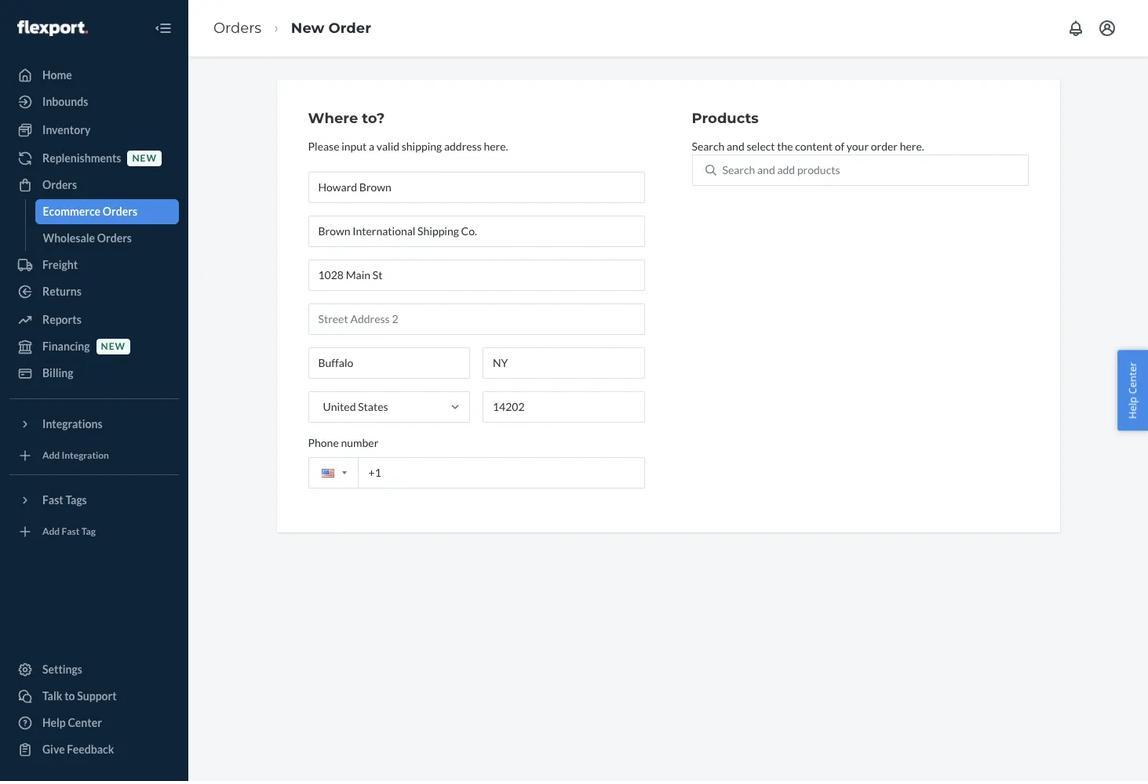 Task type: vqa. For each thing, say whether or not it's contained in the screenshot.
the 'services.'
no



Task type: locate. For each thing, give the bounding box(es) containing it.
City text field
[[308, 348, 470, 379]]

0 horizontal spatial help center
[[42, 717, 102, 730]]

billing
[[42, 367, 73, 380]]

breadcrumbs navigation
[[201, 5, 384, 51]]

0 horizontal spatial new
[[101, 341, 126, 353]]

0 vertical spatial search
[[692, 140, 725, 153]]

add left integration
[[42, 450, 60, 462]]

here. right order
[[900, 140, 924, 153]]

add integration link
[[9, 443, 179, 469]]

0 vertical spatial center
[[1126, 362, 1140, 395]]

1 horizontal spatial help center
[[1126, 362, 1140, 419]]

fast inside "link"
[[62, 526, 80, 538]]

0 vertical spatial help
[[1126, 397, 1140, 419]]

new down inventory link
[[132, 153, 157, 164]]

inventory link
[[9, 118, 179, 143]]

integrations button
[[9, 412, 179, 437]]

help center button
[[1118, 351, 1148, 431]]

1 vertical spatial fast
[[62, 526, 80, 538]]

1 vertical spatial and
[[757, 163, 775, 176]]

search and select the content of your order here.
[[692, 140, 924, 153]]

1 vertical spatial help
[[42, 717, 66, 730]]

fast inside dropdown button
[[42, 494, 63, 507]]

1 horizontal spatial and
[[757, 163, 775, 176]]

states
[[358, 400, 388, 413]]

Company name text field
[[308, 216, 645, 247]]

orders link up ecommerce orders
[[9, 173, 179, 198]]

help center
[[1126, 362, 1140, 419], [42, 717, 102, 730]]

new down the "reports" link
[[101, 341, 126, 353]]

united states
[[323, 400, 388, 413]]

products
[[692, 110, 759, 127]]

reports
[[42, 313, 81, 327]]

orders left new
[[213, 19, 261, 37]]

0 horizontal spatial and
[[727, 140, 745, 153]]

phone
[[308, 436, 339, 450]]

phone number
[[308, 436, 379, 450]]

1 horizontal spatial center
[[1126, 362, 1140, 395]]

2 add from the top
[[42, 526, 60, 538]]

orders link left new
[[213, 19, 261, 37]]

add integration
[[42, 450, 109, 462]]

replenishments
[[42, 151, 121, 165]]

feedback
[[67, 743, 114, 757]]

fast left tags on the left bottom of page
[[42, 494, 63, 507]]

1 horizontal spatial new
[[132, 153, 157, 164]]

0 vertical spatial orders link
[[213, 19, 261, 37]]

please
[[308, 140, 339, 153]]

orders
[[213, 19, 261, 37], [42, 178, 77, 192], [103, 205, 137, 218], [97, 232, 132, 245]]

help inside button
[[1126, 397, 1140, 419]]

search image
[[705, 165, 716, 176]]

input
[[342, 140, 367, 153]]

1 here. from the left
[[484, 140, 508, 153]]

1 horizontal spatial help
[[1126, 397, 1140, 419]]

and left select
[[727, 140, 745, 153]]

1 vertical spatial search
[[722, 163, 755, 176]]

orders down ecommerce orders link
[[97, 232, 132, 245]]

add inside "link"
[[42, 526, 60, 538]]

fast tags
[[42, 494, 87, 507]]

Street Address text field
[[308, 260, 645, 291]]

search and add products
[[722, 163, 840, 176]]

1 vertical spatial add
[[42, 526, 60, 538]]

and for add
[[757, 163, 775, 176]]

give
[[42, 743, 65, 757]]

0 horizontal spatial orders link
[[9, 173, 179, 198]]

orders link
[[213, 19, 261, 37], [9, 173, 179, 198]]

tag
[[81, 526, 96, 538]]

help
[[1126, 397, 1140, 419], [42, 717, 66, 730]]

where
[[308, 110, 358, 127]]

0 vertical spatial fast
[[42, 494, 63, 507]]

0 vertical spatial new
[[132, 153, 157, 164]]

1 horizontal spatial here.
[[900, 140, 924, 153]]

your
[[847, 140, 869, 153]]

1 vertical spatial center
[[68, 717, 102, 730]]

help center inside button
[[1126, 362, 1140, 419]]

and
[[727, 140, 745, 153], [757, 163, 775, 176]]

add fast tag link
[[9, 520, 179, 545]]

0 vertical spatial and
[[727, 140, 745, 153]]

new order link
[[291, 19, 371, 37]]

where to?
[[308, 110, 385, 127]]

number
[[341, 436, 379, 450]]

tags
[[65, 494, 87, 507]]

open notifications image
[[1067, 19, 1085, 38]]

inbounds
[[42, 95, 88, 108]]

search up the search icon
[[692, 140, 725, 153]]

fast left tag
[[62, 526, 80, 538]]

1 vertical spatial new
[[101, 341, 126, 353]]

to
[[64, 690, 75, 703]]

give feedback button
[[9, 738, 179, 763]]

and left add
[[757, 163, 775, 176]]

center inside button
[[1126, 362, 1140, 395]]

1 add from the top
[[42, 450, 60, 462]]

ecommerce
[[43, 205, 101, 218]]

ZIP Code text field
[[483, 391, 645, 423]]

reports link
[[9, 308, 179, 333]]

new
[[132, 153, 157, 164], [101, 341, 126, 353]]

settings
[[42, 663, 82, 677]]

freight
[[42, 258, 78, 272]]

fast
[[42, 494, 63, 507], [62, 526, 80, 538]]

center
[[1126, 362, 1140, 395], [68, 717, 102, 730]]

0 vertical spatial help center
[[1126, 362, 1140, 419]]

here.
[[484, 140, 508, 153], [900, 140, 924, 153]]

search
[[692, 140, 725, 153], [722, 163, 755, 176]]

please input a valid shipping address here.
[[308, 140, 508, 153]]

united states: + 1 image
[[342, 472, 347, 475]]

here. right "address"
[[484, 140, 508, 153]]

add down fast tags
[[42, 526, 60, 538]]

billing link
[[9, 361, 179, 386]]

integrations
[[42, 418, 103, 431]]

fast tags button
[[9, 488, 179, 513]]

0 horizontal spatial help
[[42, 717, 66, 730]]

1 horizontal spatial orders link
[[213, 19, 261, 37]]

add
[[42, 450, 60, 462], [42, 526, 60, 538]]

search right the search icon
[[722, 163, 755, 176]]

0 horizontal spatial here.
[[484, 140, 508, 153]]

Street Address 2 text field
[[308, 304, 645, 335]]

0 vertical spatial add
[[42, 450, 60, 462]]



Task type: describe. For each thing, give the bounding box(es) containing it.
to?
[[362, 110, 385, 127]]

orders up wholesale orders "link"
[[103, 205, 137, 218]]

1 vertical spatial orders link
[[9, 173, 179, 198]]

flexport logo image
[[17, 20, 88, 36]]

open account menu image
[[1098, 19, 1117, 38]]

united
[[323, 400, 356, 413]]

orders up ecommerce
[[42, 178, 77, 192]]

0 horizontal spatial center
[[68, 717, 102, 730]]

returns link
[[9, 279, 179, 305]]

wholesale
[[43, 232, 95, 245]]

close navigation image
[[154, 19, 173, 38]]

a
[[369, 140, 374, 153]]

State text field
[[483, 348, 645, 379]]

of
[[835, 140, 845, 153]]

new for replenishments
[[132, 153, 157, 164]]

orders inside the breadcrumbs navigation
[[213, 19, 261, 37]]

address
[[444, 140, 482, 153]]

settings link
[[9, 658, 179, 683]]

new
[[291, 19, 324, 37]]

inventory
[[42, 123, 91, 137]]

ecommerce orders
[[43, 205, 137, 218]]

and for select
[[727, 140, 745, 153]]

add
[[777, 163, 795, 176]]

products
[[797, 163, 840, 176]]

wholesale orders
[[43, 232, 132, 245]]

add for add fast tag
[[42, 526, 60, 538]]

home link
[[9, 63, 179, 88]]

home
[[42, 68, 72, 82]]

order
[[328, 19, 371, 37]]

valid
[[377, 140, 400, 153]]

ecommerce orders link
[[35, 199, 179, 224]]

wholesale orders link
[[35, 226, 179, 251]]

the
[[777, 140, 793, 153]]

1 vertical spatial help center
[[42, 717, 102, 730]]

add for add integration
[[42, 450, 60, 462]]

shipping
[[402, 140, 442, 153]]

new for financing
[[101, 341, 126, 353]]

talk to support
[[42, 690, 117, 703]]

add fast tag
[[42, 526, 96, 538]]

integration
[[62, 450, 109, 462]]

2 here. from the left
[[900, 140, 924, 153]]

inbounds link
[[9, 89, 179, 115]]

search for search and add products
[[722, 163, 755, 176]]

returns
[[42, 285, 81, 298]]

help center link
[[9, 711, 179, 736]]

freight link
[[9, 253, 179, 278]]

orders inside "link"
[[97, 232, 132, 245]]

support
[[77, 690, 117, 703]]

talk to support button
[[9, 684, 179, 710]]

talk
[[42, 690, 62, 703]]

search for search and select the content of your order here.
[[692, 140, 725, 153]]

First & Last Name text field
[[308, 172, 645, 203]]

content
[[795, 140, 833, 153]]

financing
[[42, 340, 90, 353]]

1 (702) 123-4567 telephone field
[[308, 457, 645, 489]]

new order
[[291, 19, 371, 37]]

order
[[871, 140, 898, 153]]

select
[[747, 140, 775, 153]]

give feedback
[[42, 743, 114, 757]]



